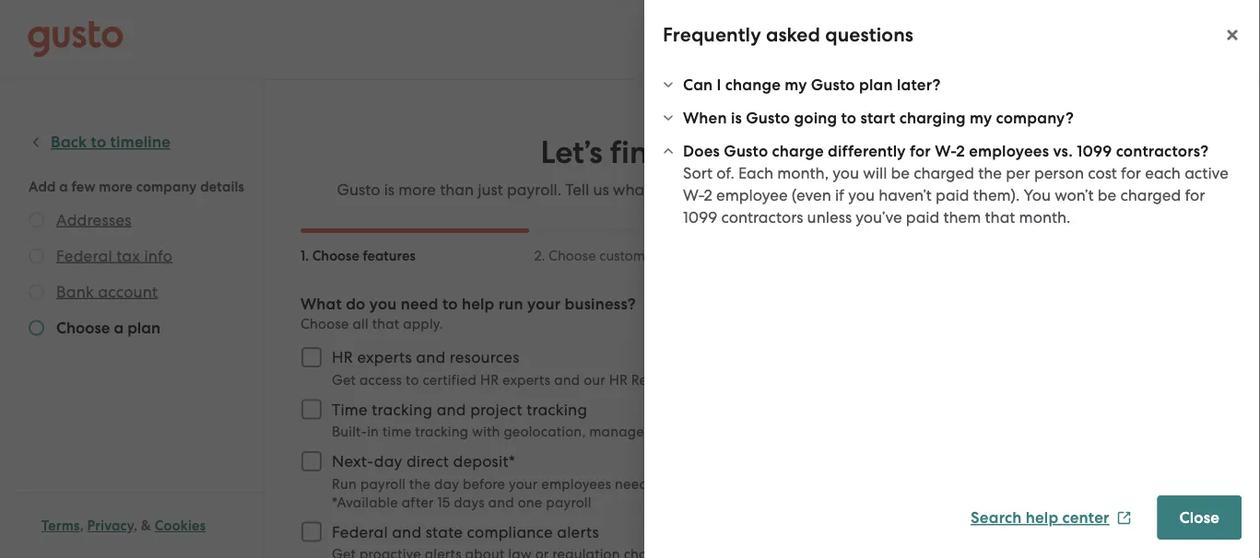 Task type: locate. For each thing, give the bounding box(es) containing it.
faqs button
[[1168, 146, 1228, 168]]

plan inside frequently asked questions dialog
[[859, 75, 893, 94]]

and down before
[[488, 495, 514, 511]]

to inside what do you need to help run your business? choose all that apply.
[[442, 295, 458, 313]]

2 horizontal spatial the
[[978, 164, 1002, 183]]

2 vertical spatial payroll
[[546, 495, 591, 511]]

need inside run payroll the day before your employees need to be paid. *available after 15 days and one payroll
[[615, 476, 648, 492]]

time
[[985, 181, 1018, 199], [383, 424, 412, 440]]

get access to certified hr experts and our hr resource center.
[[332, 372, 740, 388]]

0 vertical spatial time
[[985, 181, 1018, 199]]

certified
[[423, 372, 477, 388]]

0 horizontal spatial employees
[[541, 476, 611, 492]]

1 vertical spatial 2
[[704, 186, 713, 205]]

save
[[948, 181, 981, 199]]

1 horizontal spatial my
[[970, 108, 992, 127]]

for down when is gusto going to start charging my company?
[[881, 134, 922, 171]]

1 vertical spatial 1099
[[683, 208, 717, 227]]

help left the run
[[462, 295, 495, 313]]

to left paid.
[[652, 476, 665, 492]]

help left the center
[[1026, 509, 1059, 528]]

next-
[[332, 453, 374, 471]]

hr right our
[[609, 372, 628, 388]]

to
[[841, 108, 857, 127], [442, 295, 458, 313], [406, 372, 419, 388], [652, 476, 665, 492]]

2 vertical spatial be
[[669, 476, 686, 492]]

tell
[[565, 181, 589, 199]]

day up 15
[[434, 476, 459, 492]]

time right in
[[383, 424, 412, 440]]

gusto left more
[[337, 181, 380, 199]]

need
[[401, 295, 438, 313], [615, 476, 648, 492]]

be
[[891, 164, 910, 183], [1098, 186, 1117, 205], [669, 476, 686, 492]]

built-in time tracking with geolocation, manager edits and approvals, automatic payroll syncing, unlimited projects, and more.
[[332, 424, 1157, 440]]

of.
[[717, 164, 734, 183]]

w- down sort
[[683, 186, 704, 205]]

the inside the let's find the right plan for you gusto is more than just payroll. tell us what your company needs, and we'll help you save time and feel like an expert.
[[675, 134, 723, 171]]

1 vertical spatial w-
[[683, 186, 704, 205]]

day down in
[[374, 453, 402, 471]]

let's
[[541, 134, 603, 171]]

gusto
[[811, 75, 855, 94], [746, 108, 790, 127], [724, 142, 768, 160], [337, 181, 380, 199]]

payroll left syncing,
[[861, 424, 906, 440]]

1 vertical spatial day
[[434, 476, 459, 492]]

search help center link
[[971, 509, 1132, 528]]

gusto up "right"
[[746, 108, 790, 127]]

1099
[[1077, 142, 1112, 160], [683, 208, 717, 227]]

0 horizontal spatial help
[[462, 295, 495, 313]]

help up you've
[[882, 181, 914, 199]]

our
[[584, 372, 606, 388]]

0 vertical spatial 1099
[[1077, 142, 1112, 160]]

business?
[[565, 295, 636, 313]]

feel
[[1054, 181, 1081, 199]]

is right when
[[731, 108, 742, 127]]

payroll up *available
[[360, 476, 406, 492]]

my
[[785, 75, 807, 94], [970, 108, 992, 127]]

employees up alerts at the left bottom of the page
[[541, 476, 611, 492]]

day
[[374, 453, 402, 471], [434, 476, 459, 492]]

for down charging
[[910, 142, 931, 160]]

deposit*
[[453, 453, 516, 471]]

choose
[[312, 248, 359, 265], [549, 248, 596, 264], [301, 316, 349, 332]]

your right what
[[654, 181, 686, 199]]

when is gusto going to start charging my company?
[[683, 108, 1074, 127]]

time left you
[[985, 181, 1018, 199]]

charged
[[914, 164, 974, 183], [1120, 186, 1181, 205]]

customer
[[599, 248, 658, 264]]

unless
[[807, 208, 852, 227]]

1 vertical spatial help
[[462, 295, 495, 313]]

my up does gusto charge differently for w-2 employees vs. 1099 contractors?
[[970, 108, 992, 127]]

0 vertical spatial is
[[731, 108, 742, 127]]

before
[[463, 476, 505, 492]]

per
[[1006, 164, 1030, 183]]

1 vertical spatial charged
[[1120, 186, 1181, 205]]

and left more.
[[1091, 424, 1117, 440]]

one
[[518, 495, 542, 511]]

and up "certified" at the left bottom of page
[[416, 348, 446, 367]]

and right edits
[[688, 424, 714, 440]]

be left paid.
[[669, 476, 686, 492]]

your up 'one'
[[509, 476, 538, 492]]

0 horizontal spatial w-
[[683, 186, 704, 205]]

month.
[[1019, 208, 1071, 227]]

get
[[332, 372, 356, 388]]

your right the run
[[527, 295, 561, 313]]

privacy link
[[87, 518, 134, 535]]

0 vertical spatial employees
[[969, 142, 1049, 160]]

you up if
[[833, 164, 859, 183]]

syncing,
[[910, 424, 963, 440]]

your
[[654, 181, 686, 199], [527, 295, 561, 313], [509, 476, 538, 492]]

that
[[985, 208, 1015, 227], [372, 316, 400, 332]]

0 vertical spatial payroll
[[861, 424, 906, 440]]

choose up business?
[[549, 248, 596, 264]]

2 horizontal spatial payroll
[[861, 424, 906, 440]]

frequently asked questions dialog
[[644, 0, 1260, 559]]

tracking
[[372, 401, 433, 419], [527, 401, 587, 419], [415, 424, 468, 440]]

and
[[814, 181, 843, 199], [1021, 181, 1050, 199], [416, 348, 446, 367], [554, 372, 580, 388], [437, 401, 466, 419], [688, 424, 714, 440], [1091, 424, 1117, 440], [488, 495, 514, 511], [392, 523, 422, 542]]

0 horizontal spatial 2
[[704, 186, 713, 205]]

2 , from the left
[[134, 518, 138, 535]]

tracking down access
[[372, 401, 433, 419]]

1 vertical spatial payroll
[[360, 476, 406, 492]]

1 horizontal spatial the
[[675, 134, 723, 171]]

experts up access
[[357, 348, 412, 367]]

w-
[[935, 142, 956, 160], [683, 186, 704, 205]]

need up "apply." on the bottom
[[401, 295, 438, 313]]

choose for choose features
[[312, 248, 359, 265]]

1 horizontal spatial be
[[891, 164, 910, 183]]

going
[[794, 108, 837, 127]]

is left more
[[384, 181, 395, 199]]

charged down each
[[1120, 186, 1181, 205]]

0 horizontal spatial ,
[[80, 518, 84, 535]]

payroll
[[861, 424, 906, 440], [360, 476, 406, 492], [546, 495, 591, 511]]

days
[[454, 495, 485, 511]]

0 vertical spatial charged
[[914, 164, 974, 183]]

employees up per
[[969, 142, 1049, 160]]

1099 inside sort of. each month, you will be charged the per person cost for each active w-2 employee (even if you haven't paid them). you won't be charged for 1099 contractors unless you've paid them that month.
[[683, 208, 717, 227]]

plan
[[859, 75, 893, 94], [807, 134, 873, 171]]

be up "haven't" on the right top of page
[[891, 164, 910, 183]]

0 vertical spatial plan
[[859, 75, 893, 94]]

them
[[943, 208, 981, 227]]

1 vertical spatial is
[[384, 181, 395, 199]]

you right do
[[369, 295, 397, 313]]

2 horizontal spatial help
[[1026, 509, 1059, 528]]

the for run payroll the day before your employees need to be paid.
[[409, 476, 431, 492]]

0 vertical spatial need
[[401, 295, 438, 313]]

1 horizontal spatial employees
[[969, 142, 1049, 160]]

be down cost
[[1098, 186, 1117, 205]]

for right cost
[[1121, 164, 1141, 183]]

the up them).
[[978, 164, 1002, 183]]

automatic
[[790, 424, 857, 440]]

1 vertical spatial be
[[1098, 186, 1117, 205]]

direct
[[406, 453, 449, 471]]

0 vertical spatial experts
[[357, 348, 412, 367]]

help inside what do you need to help run your business? choose all that apply.
[[462, 295, 495, 313]]

1 horizontal spatial need
[[615, 476, 648, 492]]

0 horizontal spatial need
[[401, 295, 438, 313]]

close
[[1180, 508, 1220, 527]]

gusto up each
[[724, 142, 768, 160]]

0 vertical spatial that
[[985, 208, 1015, 227]]

that down them).
[[985, 208, 1015, 227]]

and down after
[[392, 523, 422, 542]]

tracking up geolocation,
[[527, 401, 587, 419]]

1 vertical spatial experts
[[502, 372, 551, 388]]

1 vertical spatial that
[[372, 316, 400, 332]]

0 vertical spatial help
[[882, 181, 914, 199]]

0 vertical spatial my
[[785, 75, 807, 94]]

charged down does gusto charge differently for w-2 employees vs. 1099 contractors?
[[914, 164, 974, 183]]

experts up project
[[502, 372, 551, 388]]

&
[[141, 518, 151, 535]]

, left privacy link
[[80, 518, 84, 535]]

the inside run payroll the day before your employees need to be paid. *available after 15 days and one payroll
[[409, 476, 431, 492]]

1 vertical spatial paid
[[906, 208, 940, 227]]

charge
[[772, 142, 824, 160]]

my up going
[[785, 75, 807, 94]]

choose customer support
[[549, 248, 711, 264]]

0 horizontal spatial that
[[372, 316, 400, 332]]

choose down 'what'
[[301, 316, 349, 332]]

apply.
[[403, 316, 443, 332]]

that right all
[[372, 316, 400, 332]]

0 vertical spatial your
[[654, 181, 686, 199]]

paid down "haven't" on the right top of page
[[906, 208, 940, 227]]

2 inside sort of. each month, you will be charged the per person cost for each active w-2 employee (even if you haven't paid them). you won't be charged for 1099 contractors unless you've paid them that month.
[[704, 186, 713, 205]]

alerts
[[557, 523, 599, 542]]

0 horizontal spatial day
[[374, 453, 402, 471]]

needs,
[[762, 181, 810, 199]]

need down manager
[[615, 476, 648, 492]]

1 horizontal spatial payroll
[[546, 495, 591, 511]]

1 horizontal spatial experts
[[502, 372, 551, 388]]

1 vertical spatial employees
[[541, 476, 611, 492]]

after
[[402, 495, 434, 511]]

1 horizontal spatial time
[[985, 181, 1018, 199]]

gusto up going
[[811, 75, 855, 94]]

you
[[930, 134, 983, 171], [833, 164, 859, 183], [918, 181, 944, 199], [848, 186, 875, 205], [369, 295, 397, 313]]

1 vertical spatial need
[[615, 476, 648, 492]]

2 vertical spatial help
[[1026, 509, 1059, 528]]

1 vertical spatial your
[[527, 295, 561, 313]]

hr
[[332, 348, 353, 367], [480, 372, 499, 388], [609, 372, 628, 388]]

cookies button
[[155, 515, 206, 537]]

1099 down company
[[683, 208, 717, 227]]

right
[[731, 134, 800, 171]]

for down active on the top right of page
[[1185, 186, 1205, 205]]

1 horizontal spatial ,
[[134, 518, 138, 535]]

, left &
[[134, 518, 138, 535]]

1 horizontal spatial help
[[882, 181, 914, 199]]

w- inside sort of. each month, you will be charged the per person cost for each active w-2 employee (even if you haven't paid them). you won't be charged for 1099 contractors unless you've paid them that month.
[[683, 186, 704, 205]]

1 horizontal spatial day
[[434, 476, 459, 492]]

2 vertical spatial your
[[509, 476, 538, 492]]

0 horizontal spatial is
[[384, 181, 395, 199]]

just
[[478, 181, 503, 199]]

hr up get
[[332, 348, 353, 367]]

plan up if
[[807, 134, 873, 171]]

0 horizontal spatial be
[[669, 476, 686, 492]]

frequently asked questions
[[663, 24, 914, 47]]

more.
[[1120, 424, 1157, 440]]

2
[[956, 142, 965, 160], [704, 186, 713, 205]]

federal
[[332, 523, 388, 542]]

2 horizontal spatial be
[[1098, 186, 1117, 205]]

0 horizontal spatial experts
[[357, 348, 412, 367]]

charging
[[899, 108, 966, 127]]

to left start
[[841, 108, 857, 127]]

next-day direct deposit*
[[332, 453, 516, 471]]

1 horizontal spatial that
[[985, 208, 1015, 227]]

1099 up cost
[[1077, 142, 1112, 160]]

i
[[717, 75, 721, 94]]

for
[[881, 134, 922, 171], [910, 142, 931, 160], [1121, 164, 1141, 183], [1185, 186, 1205, 205]]

you up save
[[930, 134, 983, 171]]

1 vertical spatial time
[[383, 424, 412, 440]]

0 horizontal spatial charged
[[914, 164, 974, 183]]

1 horizontal spatial 2
[[956, 142, 965, 160]]

center
[[1063, 509, 1110, 528]]

employees
[[969, 142, 1049, 160], [541, 476, 611, 492]]

choose up 'what'
[[312, 248, 359, 265]]

the down when
[[675, 134, 723, 171]]

1 horizontal spatial is
[[731, 108, 742, 127]]

hr down resources
[[480, 372, 499, 388]]

the up after
[[409, 476, 431, 492]]

0 horizontal spatial the
[[409, 476, 431, 492]]

federal and state compliance alerts
[[332, 523, 599, 542]]

paid up the them
[[936, 186, 969, 205]]

and down "certified" at the left bottom of page
[[437, 401, 466, 419]]

experts
[[357, 348, 412, 367], [502, 372, 551, 388]]

will
[[863, 164, 887, 183]]

2 up save
[[956, 142, 965, 160]]

1 horizontal spatial hr
[[480, 372, 499, 388]]

payroll up alerts at the left bottom of the page
[[546, 495, 591, 511]]

asked
[[766, 24, 821, 47]]

w- down charging
[[935, 142, 956, 160]]

payroll.
[[507, 181, 562, 199]]

plan up start
[[859, 75, 893, 94]]

1 horizontal spatial w-
[[935, 142, 956, 160]]

2 down sort
[[704, 186, 713, 205]]

to up "apply." on the bottom
[[442, 295, 458, 313]]

0 horizontal spatial 1099
[[683, 208, 717, 227]]

1 horizontal spatial 1099
[[1077, 142, 1112, 160]]

1 vertical spatial plan
[[807, 134, 873, 171]]

person
[[1034, 164, 1084, 183]]

*available
[[332, 495, 398, 511]]

close button
[[1157, 496, 1242, 540]]



Task type: describe. For each thing, give the bounding box(es) containing it.
what
[[301, 295, 342, 313]]

and inside run payroll the day before your employees need to be paid. *available after 15 days and one payroll
[[488, 495, 514, 511]]

unlimited
[[966, 424, 1028, 440]]

contractors
[[721, 208, 803, 227]]

sort of. each month, you will be charged the per person cost for each active w-2 employee (even if you haven't paid them). you won't be charged for 1099 contractors unless you've paid them that month.
[[683, 164, 1229, 227]]

company?
[[996, 108, 1074, 127]]

0 horizontal spatial hr
[[332, 348, 353, 367]]

HR experts and resources checkbox
[[291, 337, 332, 378]]

that inside what do you need to help run your business? choose all that apply.
[[372, 316, 400, 332]]

does
[[683, 142, 720, 160]]

questions
[[825, 24, 914, 47]]

home image
[[28, 21, 124, 58]]

1 horizontal spatial charged
[[1120, 186, 1181, 205]]

month,
[[777, 164, 829, 183]]

is inside the let's find the right plan for you gusto is more than just payroll. tell us what your company needs, and we'll help you save time and feel like an expert.
[[384, 181, 395, 199]]

need inside what do you need to help run your business? choose all that apply.
[[401, 295, 438, 313]]

active
[[1185, 164, 1229, 183]]

day inside run payroll the day before your employees need to be paid. *available after 15 days and one payroll
[[434, 476, 459, 492]]

expert.
[[1136, 181, 1187, 199]]

you inside what do you need to help run your business? choose all that apply.
[[369, 295, 397, 313]]

start
[[861, 108, 896, 127]]

compliance
[[467, 523, 553, 542]]

to inside run payroll the day before your employees need to be paid. *available after 15 days and one payroll
[[652, 476, 665, 492]]

15
[[437, 495, 450, 511]]

choose for choose customer support
[[549, 248, 596, 264]]

gusto inside the let's find the right plan for you gusto is more than just payroll. tell us what your company needs, and we'll help you save time and feel like an expert.
[[337, 181, 380, 199]]

projects,
[[1031, 424, 1087, 440]]

us
[[593, 181, 609, 199]]

you
[[1024, 186, 1051, 205]]

0 vertical spatial paid
[[936, 186, 969, 205]]

your inside the let's find the right plan for you gusto is more than just payroll. tell us what your company needs, and we'll help you save time and feel like an expert.
[[654, 181, 686, 199]]

contractors?
[[1116, 142, 1209, 160]]

search help center
[[971, 509, 1110, 528]]

and left our
[[554, 372, 580, 388]]

support
[[661, 248, 711, 264]]

terms link
[[41, 518, 80, 535]]

0 horizontal spatial time
[[383, 424, 412, 440]]

you left save
[[918, 181, 944, 199]]

differently
[[828, 142, 906, 160]]

features
[[363, 248, 416, 265]]

0 horizontal spatial my
[[785, 75, 807, 94]]

cookies
[[155, 518, 206, 535]]

and up month.
[[1021, 181, 1050, 199]]

all
[[353, 316, 369, 332]]

Time tracking and project tracking checkbox
[[291, 389, 332, 430]]

time inside the let's find the right plan for you gusto is more than just payroll. tell us what your company needs, and we'll help you save time and feel like an expert.
[[985, 181, 1018, 199]]

time tracking and project tracking
[[332, 401, 587, 419]]

resources
[[450, 348, 520, 367]]

for inside the let's find the right plan for you gusto is more than just payroll. tell us what your company needs, and we'll help you save time and feel like an expert.
[[881, 134, 922, 171]]

account menu element
[[950, 0, 1233, 78]]

0 horizontal spatial payroll
[[360, 476, 406, 492]]

run
[[498, 295, 523, 313]]

haven't
[[879, 186, 932, 205]]

1 vertical spatial my
[[970, 108, 992, 127]]

than
[[440, 181, 474, 199]]

each
[[738, 164, 773, 183]]

the inside sort of. each month, you will be charged the per person cost for each active w-2 employee (even if you haven't paid them). you won't be charged for 1099 contractors unless you've paid them that month.
[[978, 164, 1002, 183]]

them).
[[973, 186, 1020, 205]]

won't
[[1055, 186, 1094, 205]]

center.
[[693, 372, 740, 388]]

each
[[1145, 164, 1181, 183]]

geolocation,
[[504, 424, 586, 440]]

help inside frequently asked questions dialog
[[1026, 509, 1059, 528]]

sort
[[683, 164, 713, 183]]

your inside what do you need to help run your business? choose all that apply.
[[527, 295, 561, 313]]

0 vertical spatial 2
[[956, 142, 965, 160]]

choose inside what do you need to help run your business? choose all that apply.
[[301, 316, 349, 332]]

that inside sort of. each month, you will be charged the per person cost for each active w-2 employee (even if you haven't paid them). you won't be charged for 1099 contractors unless you've paid them that month.
[[985, 208, 1015, 227]]

we'll
[[846, 181, 878, 199]]

state
[[426, 523, 463, 542]]

do
[[346, 295, 366, 313]]

what do you need to help run your business? choose all that apply.
[[301, 295, 636, 332]]

tracking down time tracking and project tracking
[[415, 424, 468, 440]]

Next-day direct deposit* checkbox
[[291, 442, 332, 482]]

what
[[613, 181, 650, 199]]

Federal and state compliance alerts checkbox
[[291, 512, 332, 553]]

the for let's find the right plan for you
[[675, 134, 723, 171]]

run
[[332, 476, 357, 492]]

change
[[725, 75, 781, 94]]

2 horizontal spatial hr
[[609, 372, 628, 388]]

to down hr experts and resources
[[406, 372, 419, 388]]

if
[[835, 186, 844, 205]]

more
[[398, 181, 436, 199]]

0 vertical spatial be
[[891, 164, 910, 183]]

hr experts and resources
[[332, 348, 520, 367]]

run payroll the day before your employees need to be paid. *available after 15 days and one payroll
[[332, 476, 723, 511]]

you right if
[[848, 186, 875, 205]]

edits
[[653, 424, 685, 440]]

employees inside run payroll the day before your employees need to be paid. *available after 15 days and one payroll
[[541, 476, 611, 492]]

help inside the let's find the right plan for you gusto is more than just payroll. tell us what your company needs, and we'll help you save time and feel like an expert.
[[882, 181, 914, 199]]

1 , from the left
[[80, 518, 84, 535]]

company
[[690, 181, 758, 199]]

be inside run payroll the day before your employees need to be paid. *available after 15 days and one payroll
[[669, 476, 686, 492]]

like
[[1085, 181, 1109, 199]]

faqs
[[1190, 147, 1228, 166]]

cost
[[1088, 164, 1117, 183]]

can
[[683, 75, 713, 94]]

resource
[[631, 372, 690, 388]]

is inside frequently asked questions dialog
[[731, 108, 742, 127]]

later?
[[897, 75, 941, 94]]

search
[[971, 509, 1022, 528]]

time
[[332, 401, 368, 419]]

and up unless at top right
[[814, 181, 843, 199]]

manager
[[589, 424, 649, 440]]

0 vertical spatial w-
[[935, 142, 956, 160]]

(even
[[792, 186, 831, 205]]

project
[[470, 401, 522, 419]]

your inside run payroll the day before your employees need to be paid. *available after 15 days and one payroll
[[509, 476, 538, 492]]

let's find the right plan for you gusto is more than just payroll. tell us what your company needs, and we'll help you save time and feel like an expert.
[[337, 134, 1187, 199]]

employee
[[716, 186, 788, 205]]

employees inside frequently asked questions dialog
[[969, 142, 1049, 160]]

plan inside the let's find the right plan for you gusto is more than just payroll. tell us what your company needs, and we'll help you save time and feel like an expert.
[[807, 134, 873, 171]]

to inside frequently asked questions dialog
[[841, 108, 857, 127]]

with
[[472, 424, 500, 440]]

0 vertical spatial day
[[374, 453, 402, 471]]

an
[[1113, 181, 1132, 199]]



Task type: vqa. For each thing, say whether or not it's contained in the screenshot.
Add your mailing address
no



